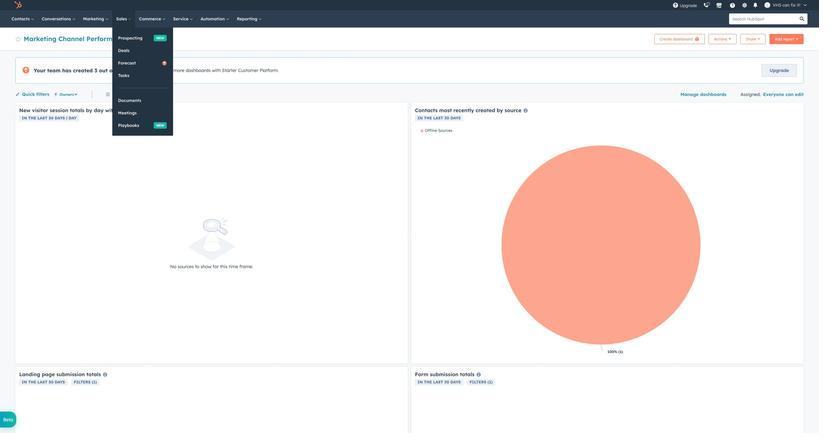 Task type: describe. For each thing, give the bounding box(es) containing it.
new visitor session totals by day with source breakdown element
[[15, 103, 408, 364]]

contacts most recently created by source element
[[412, 103, 805, 364]]

Search HubSpot search field
[[730, 13, 798, 24]]

marketplaces image
[[717, 3, 723, 9]]

form submission totals element
[[412, 367, 805, 433]]



Task type: locate. For each thing, give the bounding box(es) containing it.
landing page submission totals element
[[15, 367, 408, 433]]

interactive chart image
[[415, 128, 801, 360]]

sales menu
[[112, 28, 173, 136]]

toggle series visibility region
[[421, 128, 453, 133]]

jacob simon image
[[765, 2, 771, 8]]

menu
[[670, 0, 812, 10]]

banner
[[15, 32, 805, 44]]



Task type: vqa. For each thing, say whether or not it's contained in the screenshot.
Sales within the Button
no



